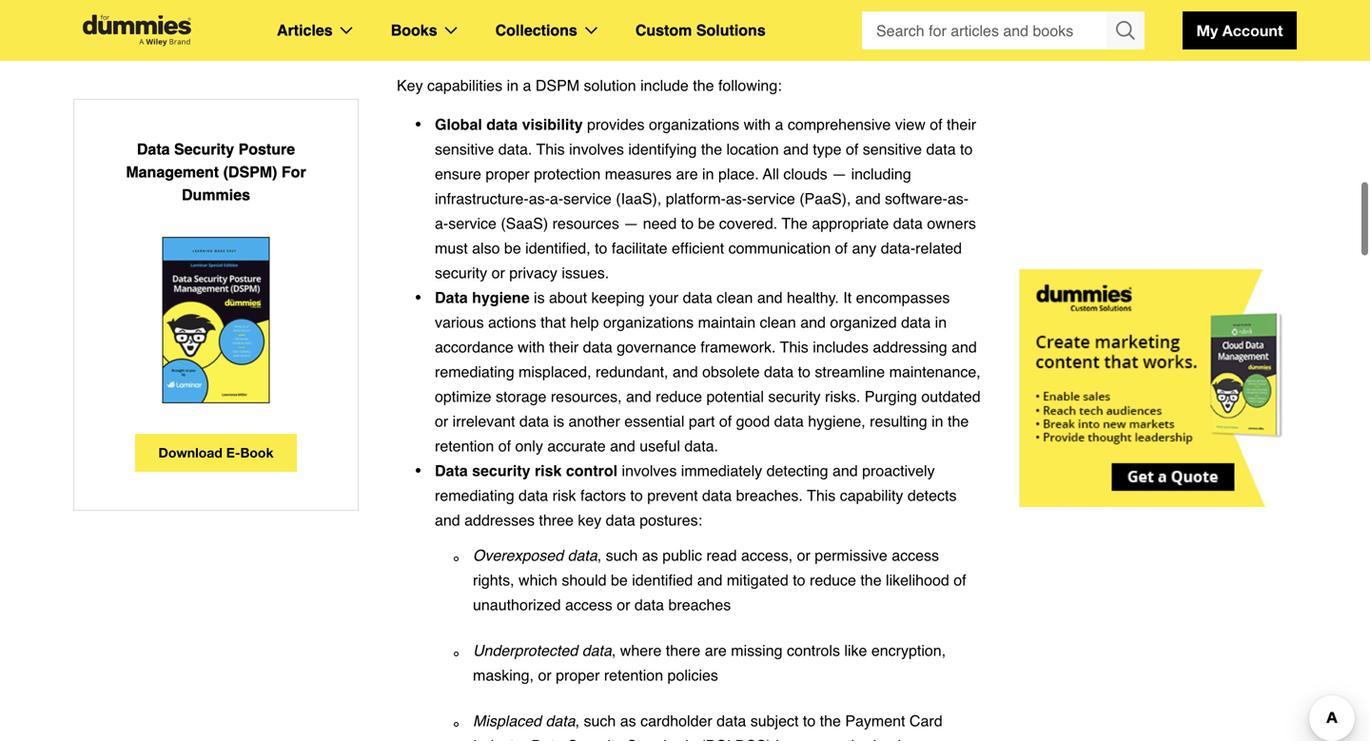Task type: describe. For each thing, give the bounding box(es) containing it.
reduce inside , such as public read access, or permissive access rights, which should be identified and mitigated to reduce the likelihood of unauthorized access or data breaches
[[810, 571, 856, 589]]

must
[[435, 239, 468, 257]]

resources,
[[551, 388, 622, 405]]

0 vertical spatial be
[[698, 215, 715, 232]]

issues.
[[562, 264, 609, 282]]

help
[[570, 314, 599, 331]]

data up the should
[[568, 547, 597, 564]]

an
[[792, 737, 809, 741]]

solution
[[584, 77, 636, 94]]

detecting
[[767, 462, 828, 480]]

e-
[[226, 445, 240, 461]]

global
[[435, 116, 482, 133]]

identifying
[[628, 140, 697, 158]]

efficient
[[672, 239, 724, 257]]

protection
[[534, 165, 601, 183]]

measures
[[605, 165, 672, 183]]

a for comprehensive
[[775, 116, 784, 133]]

security inside 'data security posture management (dspm) for dummies'
[[174, 140, 234, 158]]

(iaas),
[[616, 190, 662, 207]]

immediately
[[681, 462, 762, 480]]

unauthorized
[[473, 596, 561, 614]]

accurate
[[547, 437, 606, 455]]

storage
[[496, 388, 547, 405]]

, for misplaced data
[[575, 712, 580, 730]]

part
[[689, 413, 715, 430]]

account
[[1223, 21, 1283, 39]]

place.
[[718, 165, 759, 183]]

data down factors
[[606, 512, 636, 529]]

open book categories image
[[445, 27, 457, 34]]

of inside , such as public read access, or permissive access rights, which should be identified and mitigated to reduce the likelihood of unauthorized access or data breaches
[[954, 571, 966, 589]]

data inside , such as cardholder data subject to the payment card industry data security standards (pci dss) in an unauthorize
[[531, 737, 564, 741]]

data up only
[[520, 413, 549, 430]]

data down data security risk control at the left bottom
[[519, 487, 548, 504]]

0 horizontal spatial access
[[565, 596, 613, 614]]

postures:
[[640, 512, 702, 529]]

posture
[[238, 140, 295, 158]]

with inside "provides organizations with a comprehensive view of their sensitive data. this involves identifying the location and type of sensitive data to ensure proper protection measures are in place. all clouds — including infrastructure-as-a-service (iaas), platform-as-service (paas), and software-as- a-service (saas) resources — need to be covered. the appropriate data owners must also be identified, to facilitate efficient communication of any data-related security or privacy issues."
[[744, 116, 771, 133]]

useful
[[640, 437, 680, 455]]

their inside is about keeping your data clean and healthy. it encompasses various actions that help organizations maintain clean and organized data in accordance with their data governance framework. this includes addressing and remediating misplaced, redundant, and obsolete data to streamline maintenance, optimize storage resources, and reduce potential security risks. purging outdated or irrelevant data is another essential part of good data hygiene, resulting in the retention of only accurate and useful data.
[[549, 338, 579, 356]]

Search for articles and books text field
[[862, 11, 1109, 49]]

governance
[[617, 338, 696, 356]]

retention inside ', where there are missing controls like encryption, masking, or proper retention policies'
[[604, 667, 663, 684]]

proper inside ', where there are missing controls like encryption, masking, or proper retention policies'
[[556, 667, 600, 684]]

capability
[[840, 487, 904, 504]]

collections
[[495, 21, 577, 39]]

2 as- from the left
[[726, 190, 747, 207]]

as for cardholder
[[620, 712, 636, 730]]

global data visibility
[[435, 116, 583, 133]]

controls
[[787, 642, 840, 660]]

data. inside is about keeping your data clean and healthy. it encompasses various actions that help organizations maintain clean and organized data in accordance with their data governance framework. this includes addressing and remediating misplaced, redundant, and obsolete data to streamline maintenance, optimize storage resources, and reduce potential security risks. purging outdated or irrelevant data is another essential part of good data hygiene, resulting in the retention of only accurate and useful data.
[[685, 437, 718, 455]]

and down the redundant,
[[626, 388, 652, 405]]

or inside ', where there are missing controls like encryption, masking, or proper retention policies'
[[538, 667, 552, 684]]

covered.
[[719, 215, 778, 232]]

healthy.
[[787, 289, 839, 306]]

likelihood
[[886, 571, 950, 589]]

proactively
[[862, 462, 935, 480]]

data left where
[[582, 642, 612, 660]]

book image image
[[162, 237, 270, 404]]

1 vertical spatial is
[[553, 413, 564, 430]]

the inside is about keeping your data clean and healthy. it encompasses various actions that help organizations maintain clean and organized data in accordance with their data governance framework. this includes addressing and remediating misplaced, redundant, and obsolete data to streamline maintenance, optimize storage resources, and reduce potential security risks. purging outdated or irrelevant data is another essential part of good data hygiene, resulting in the retention of only accurate and useful data.
[[948, 413, 969, 430]]

following:
[[718, 77, 782, 94]]

mitigated
[[727, 571, 789, 589]]

open collections list image
[[585, 27, 597, 34]]

capabilities
[[427, 77, 503, 94]]

risk inside involves immediately detecting and proactively remediating data risk factors to prevent data breaches. this capability detects and addresses three key data postures:
[[553, 487, 576, 504]]

0 horizontal spatial —
[[624, 215, 639, 232]]

to inside , such as public read access, or permissive access rights, which should be identified and mitigated to reduce the likelihood of unauthorized access or data breaches
[[793, 571, 806, 589]]

of left only
[[498, 437, 511, 455]]

misplaced data
[[473, 712, 575, 730]]

type
[[813, 140, 842, 158]]

data for hygiene
[[435, 289, 468, 306]]

articles
[[277, 21, 333, 39]]

data for security
[[435, 462, 468, 480]]

another
[[569, 413, 620, 430]]

data right misplaced
[[546, 712, 575, 730]]

key
[[578, 512, 602, 529]]

0 horizontal spatial clean
[[717, 289, 753, 306]]

three
[[539, 512, 574, 529]]

and up maintenance,
[[952, 338, 977, 356]]

and down 'including'
[[855, 190, 881, 207]]

ensure
[[435, 165, 481, 183]]

dss)
[[735, 737, 772, 741]]

owners
[[927, 215, 976, 232]]

be inside , such as public read access, or permissive access rights, which should be identified and mitigated to reduce the likelihood of unauthorized access or data breaches
[[611, 571, 628, 589]]

data down 'immediately'
[[702, 487, 732, 504]]

1 as- from the left
[[529, 190, 550, 207]]

book
[[240, 445, 274, 461]]

download e-book
[[158, 445, 274, 461]]

open article categories image
[[340, 27, 353, 34]]

data hygiene
[[435, 289, 530, 306]]

2 sensitive from the left
[[863, 140, 922, 158]]

data up addressing at top right
[[901, 314, 931, 331]]

maintenance,
[[889, 363, 981, 381]]

their inside "provides organizations with a comprehensive view of their sensitive data. this involves identifying the location and type of sensitive data to ensure proper protection measures are in place. all clouds — including infrastructure-as-a-service (iaas), platform-as-service (paas), and software-as- a-service (saas) resources — need to be covered. the appropriate data owners must also be identified, to facilitate efficient communication of any data-related security or privacy issues."
[[947, 116, 977, 133]]

0 horizontal spatial be
[[504, 239, 521, 257]]

and left healthy.
[[757, 289, 783, 306]]

masking,
[[473, 667, 534, 684]]

involves inside "provides organizations with a comprehensive view of their sensitive data. this involves identifying the location and type of sensitive data to ensure proper protection measures are in place. all clouds — including infrastructure-as-a-service (iaas), platform-as-service (paas), and software-as- a-service (saas) resources — need to be covered. the appropriate data owners must also be identified, to facilitate efficient communication of any data-related security or privacy issues."
[[569, 140, 624, 158]]

of right the view
[[930, 116, 943, 133]]

provides
[[587, 116, 645, 133]]

data right good on the right bottom
[[774, 413, 804, 430]]

remediating inside is about keeping your data clean and healthy. it encompasses various actions that help organizations maintain clean and organized data in accordance with their data governance framework. this includes addressing and remediating misplaced, redundant, and obsolete data to streamline maintenance, optimize storage resources, and reduce potential security risks. purging outdated or irrelevant data is another essential part of good data hygiene, resulting in the retention of only accurate and useful data.
[[435, 363, 514, 381]]

to down resources on the left of the page
[[595, 239, 608, 257]]

data security risk control
[[435, 462, 622, 480]]

close this dialog image
[[1342, 664, 1361, 683]]

books
[[391, 21, 437, 39]]

0 horizontal spatial a-
[[435, 215, 448, 232]]

data up software-
[[926, 140, 956, 158]]

in down outdated
[[932, 413, 944, 430]]

addressing
[[873, 338, 948, 356]]

only
[[515, 437, 543, 455]]

organizations inside is about keeping your data clean and healthy. it encompasses various actions that help organizations maintain clean and organized data in accordance with their data governance framework. this includes addressing and remediating misplaced, redundant, and obsolete data to streamline maintenance, optimize storage resources, and reduce potential security risks. purging outdated or irrelevant data is another essential part of good data hygiene, resulting in the retention of only accurate and useful data.
[[603, 314, 694, 331]]

data down framework.
[[764, 363, 794, 381]]

my account link
[[1183, 11, 1297, 49]]

in inside , such as cardholder data subject to the payment card industry data security standards (pci dss) in an unauthorize
[[776, 737, 788, 741]]

is about keeping your data clean and healthy. it encompasses various actions that help organizations maintain clean and organized data in accordance with their data governance framework. this includes addressing and remediating misplaced, redundant, and obsolete data to streamline maintenance, optimize storage resources, and reduce potential security risks. purging outdated or irrelevant data is another essential part of good data hygiene, resulting in the retention of only accurate and useful data.
[[435, 289, 981, 455]]

such for be
[[606, 547, 638, 564]]

and down healthy.
[[801, 314, 826, 331]]

addresses
[[465, 512, 535, 529]]

download e-book link
[[135, 434, 297, 472]]

the inside , such as cardholder data subject to the payment card industry data security standards (pci dss) in an unauthorize
[[820, 712, 841, 730]]

or inside "provides organizations with a comprehensive view of their sensitive data. this involves identifying the location and type of sensitive data to ensure proper protection measures are in place. all clouds — including infrastructure-as-a-service (iaas), platform-as-service (paas), and software-as- a-service (saas) resources — need to be covered. the appropriate data owners must also be identified, to facilitate efficient communication of any data-related security or privacy issues."
[[492, 264, 505, 282]]

the inside , such as public read access, or permissive access rights, which should be identified and mitigated to reduce the likelihood of unauthorized access or data breaches
[[861, 571, 882, 589]]

any
[[852, 239, 877, 257]]

resulting
[[870, 413, 928, 430]]

or right access,
[[797, 547, 811, 564]]

and left useful
[[610, 437, 636, 455]]

in inside "provides organizations with a comprehensive view of their sensitive data. this involves identifying the location and type of sensitive data to ensure proper protection measures are in place. all clouds — including infrastructure-as-a-service (iaas), platform-as-service (paas), and software-as- a-service (saas) resources — need to be covered. the appropriate data owners must also be identified, to facilitate efficient communication of any data-related security or privacy issues."
[[702, 165, 714, 183]]

purging
[[865, 388, 917, 405]]

reduce inside is about keeping your data clean and healthy. it encompasses various actions that help organizations maintain clean and organized data in accordance with their data governance framework. this includes addressing and remediating misplaced, redundant, and obsolete data to streamline maintenance, optimize storage resources, and reduce potential security risks. purging outdated or irrelevant data is another essential part of good data hygiene, resulting in the retention of only accurate and useful data.
[[656, 388, 702, 405]]

data inside , such as public read access, or permissive access rights, which should be identified and mitigated to reduce the likelihood of unauthorized access or data breaches
[[635, 596, 664, 614]]

factors
[[580, 487, 626, 504]]

subject
[[751, 712, 799, 730]]

with inside is about keeping your data clean and healthy. it encompasses various actions that help organizations maintain clean and organized data in accordance with their data governance framework. this includes addressing and remediating misplaced, redundant, and obsolete data to streamline maintenance, optimize storage resources, and reduce potential security risks. purging outdated or irrelevant data is another essential part of good data hygiene, resulting in the retention of only accurate and useful data.
[[518, 338, 545, 356]]

hygiene
[[472, 289, 530, 306]]

like
[[845, 642, 867, 660]]

data inside , such as cardholder data subject to the payment card industry data security standards (pci dss) in an unauthorize
[[717, 712, 746, 730]]

there
[[666, 642, 701, 660]]

accordance
[[435, 338, 514, 356]]

all
[[763, 165, 779, 183]]

and down governance
[[673, 363, 698, 381]]

comprehensive
[[788, 116, 891, 133]]

are inside "provides organizations with a comprehensive view of their sensitive data. this involves identifying the location and type of sensitive data to ensure proper protection measures are in place. all clouds — including infrastructure-as-a-service (iaas), platform-as-service (paas), and software-as- a-service (saas) resources — need to be covered. the appropriate data owners must also be identified, to facilitate efficient communication of any data-related security or privacy issues."
[[676, 165, 698, 183]]

including
[[851, 165, 911, 183]]

security inside is about keeping your data clean and healthy. it encompasses various actions that help organizations maintain clean and organized data in accordance with their data governance framework. this includes addressing and remediating misplaced, redundant, and obsolete data to streamline maintenance, optimize storage resources, and reduce potential security risks. purging outdated or irrelevant data is another essential part of good data hygiene, resulting in the retention of only accurate and useful data.
[[768, 388, 821, 405]]

overexposed
[[473, 547, 564, 564]]

this inside involves immediately detecting and proactively remediating data risk factors to prevent data breaches. this capability detects and addresses three key data postures:
[[807, 487, 836, 504]]

data right your
[[683, 289, 713, 306]]

data-
[[881, 239, 916, 257]]

control
[[566, 462, 618, 480]]

should
[[562, 571, 607, 589]]



Task type: vqa. For each thing, say whether or not it's contained in the screenshot.
your
yes



Task type: locate. For each thing, give the bounding box(es) containing it.
of right the part
[[719, 413, 732, 430]]

1 vertical spatial be
[[504, 239, 521, 257]]

0 vertical spatial ,
[[597, 547, 602, 564]]

security
[[435, 264, 487, 282], [768, 388, 821, 405], [472, 462, 531, 480]]

data down misplaced data
[[531, 737, 564, 741]]

data. down the part
[[685, 437, 718, 455]]

3 as- from the left
[[948, 190, 969, 207]]

0 vertical spatial with
[[744, 116, 771, 133]]

2 vertical spatial ,
[[575, 712, 580, 730]]

1 horizontal spatial as-
[[726, 190, 747, 207]]

group
[[862, 11, 1145, 49]]

identified,
[[525, 239, 591, 257]]

0 vertical spatial access
[[892, 547, 939, 564]]

2 horizontal spatial ,
[[612, 642, 616, 660]]

1 horizontal spatial proper
[[556, 667, 600, 684]]

overexposed data
[[473, 547, 597, 564]]

to inside involves immediately detecting and proactively remediating data risk factors to prevent data breaches. this capability detects and addresses three key data postures:
[[630, 487, 643, 504]]

management
[[126, 163, 219, 181]]

and
[[783, 140, 809, 158], [855, 190, 881, 207], [757, 289, 783, 306], [801, 314, 826, 331], [952, 338, 977, 356], [673, 363, 698, 381], [626, 388, 652, 405], [610, 437, 636, 455], [833, 462, 858, 480], [435, 512, 460, 529], [697, 571, 723, 589]]

0 vertical spatial a
[[523, 77, 531, 94]]

0 horizontal spatial sensitive
[[435, 140, 494, 158]]

data security posture management (dspm) for dummies
[[126, 140, 306, 204]]

the
[[693, 77, 714, 94], [701, 140, 722, 158], [948, 413, 969, 430], [861, 571, 882, 589], [820, 712, 841, 730]]

reduce down permissive
[[810, 571, 856, 589]]

remediating up addresses
[[435, 487, 514, 504]]

a for dspm
[[523, 77, 531, 94]]

0 vertical spatial is
[[534, 289, 545, 306]]

1 vertical spatial —
[[624, 215, 639, 232]]

organized
[[830, 314, 897, 331]]

0 vertical spatial are
[[676, 165, 698, 183]]

of
[[930, 116, 943, 133], [846, 140, 859, 158], [835, 239, 848, 257], [719, 413, 732, 430], [498, 437, 511, 455], [954, 571, 966, 589]]

to down platform-
[[681, 215, 694, 232]]

1 vertical spatial their
[[549, 338, 579, 356]]

security inside , such as cardholder data subject to the payment card industry data security standards (pci dss) in an unauthorize
[[568, 737, 623, 741]]

2 horizontal spatial service
[[747, 190, 795, 207]]

0 horizontal spatial data.
[[498, 140, 532, 158]]

proper inside "provides organizations with a comprehensive view of their sensitive data. this involves identifying the location and type of sensitive data to ensure proper protection measures are in place. all clouds — including infrastructure-as-a-service (iaas), platform-as-service (paas), and software-as- a-service (saas) resources — need to be covered. the appropriate data owners must also be identified, to facilitate efficient communication of any data-related security or privacy issues."
[[486, 165, 530, 183]]

such inside , such as cardholder data subject to the payment card industry data security standards (pci dss) in an unauthorize
[[584, 712, 616, 730]]

as inside , such as cardholder data subject to the payment card industry data security standards (pci dss) in an unauthorize
[[620, 712, 636, 730]]

1 vertical spatial security
[[568, 737, 623, 741]]

rights,
[[473, 571, 514, 589]]

custom solutions link
[[636, 18, 766, 43]]

0 vertical spatial remediating
[[435, 363, 514, 381]]

1 remediating from the top
[[435, 363, 514, 381]]

0 vertical spatial —
[[832, 165, 847, 183]]

, inside , such as public read access, or permissive access rights, which should be identified and mitigated to reduce the likelihood of unauthorized access or data breaches
[[597, 547, 602, 564]]

2 remediating from the top
[[435, 487, 514, 504]]

1 horizontal spatial be
[[611, 571, 628, 589]]

advertisement element
[[1020, 269, 1305, 507]]

0 horizontal spatial security
[[174, 140, 234, 158]]

facilitate
[[612, 239, 668, 257]]

1 horizontal spatial retention
[[604, 667, 663, 684]]

1 horizontal spatial ,
[[597, 547, 602, 564]]

1 vertical spatial remediating
[[435, 487, 514, 504]]

essential
[[624, 413, 685, 430]]

security left risks.
[[768, 388, 821, 405]]

0 vertical spatial retention
[[435, 437, 494, 455]]

0 vertical spatial reduce
[[656, 388, 702, 405]]

security down must on the top of page
[[435, 264, 487, 282]]

sensitive
[[435, 140, 494, 158], [863, 140, 922, 158]]

good
[[736, 413, 770, 430]]

identified
[[632, 571, 693, 589]]

, left where
[[612, 642, 616, 660]]

as- down place.
[[726, 190, 747, 207]]

0 horizontal spatial reduce
[[656, 388, 702, 405]]

proper
[[486, 165, 530, 183], [556, 667, 600, 684]]

, inside , such as cardholder data subject to the payment card industry data security standards (pci dss) in an unauthorize
[[575, 712, 580, 730]]

industry
[[473, 737, 527, 741]]

proper up infrastructure-
[[486, 165, 530, 183]]

data for security
[[137, 140, 170, 158]]

clean up the maintain
[[717, 289, 753, 306]]

a- down protection
[[550, 190, 564, 207]]

need
[[643, 215, 677, 232]]

1 vertical spatial this
[[780, 338, 809, 356]]

, right misplaced
[[575, 712, 580, 730]]

data up management
[[137, 140, 170, 158]]

clean down healthy.
[[760, 314, 796, 331]]

involves immediately detecting and proactively remediating data risk factors to prevent data breaches. this capability detects and addresses three key data postures:
[[435, 462, 957, 529]]

are right there at the bottom of the page
[[705, 642, 727, 660]]

(saas)
[[501, 215, 548, 232]]

or inside is about keeping your data clean and healthy. it encompasses various actions that help organizations maintain clean and organized data in accordance with their data governance framework. this includes addressing and remediating misplaced, redundant, and obsolete data to streamline maintenance, optimize storage resources, and reduce potential security risks. purging outdated or irrelevant data is another essential part of good data hygiene, resulting in the retention of only accurate and useful data.
[[435, 413, 448, 430]]

be right the should
[[611, 571, 628, 589]]

0 horizontal spatial a
[[523, 77, 531, 94]]

key capabilities in a dspm solution include the following:
[[397, 77, 782, 94]]

1 horizontal spatial as
[[642, 547, 658, 564]]

1 vertical spatial risk
[[553, 487, 576, 504]]

as
[[642, 547, 658, 564], [620, 712, 636, 730]]

data. inside "provides organizations with a comprehensive view of their sensitive data. this involves identifying the location and type of sensitive data to ensure proper protection measures are in place. all clouds — including infrastructure-as-a-service (iaas), platform-as-service (paas), and software-as- a-service (saas) resources — need to be covered. the appropriate data owners must also be identified, to facilitate efficient communication of any data-related security or privacy issues."
[[498, 140, 532, 158]]

the down outdated
[[948, 413, 969, 430]]

involves inside involves immediately detecting and proactively remediating data risk factors to prevent data breaches. this capability detects and addresses three key data postures:
[[622, 462, 677, 480]]

irrelevant
[[453, 413, 515, 430]]

service down all
[[747, 190, 795, 207]]

0 vertical spatial such
[[606, 547, 638, 564]]

this inside is about keeping your data clean and healthy. it encompasses various actions that help organizations maintain clean and organized data in accordance with their data governance framework. this includes addressing and remediating misplaced, redundant, and obsolete data to streamline maintenance, optimize storage resources, and reduce potential security risks. purging outdated or irrelevant data is another essential part of good data hygiene, resulting in the retention of only accurate and useful data.
[[780, 338, 809, 356]]

custom
[[636, 21, 692, 39]]

0 horizontal spatial their
[[549, 338, 579, 356]]

their right the view
[[947, 116, 977, 133]]

or up hygiene
[[492, 264, 505, 282]]

security inside "provides organizations with a comprehensive view of their sensitive data. this involves identifying the location and type of sensitive data to ensure proper protection measures are in place. all clouds — including infrastructure-as-a-service (iaas), platform-as-service (paas), and software-as- a-service (saas) resources — need to be covered. the appropriate data owners must also be identified, to facilitate efficient communication of any data-related security or privacy issues."
[[435, 264, 487, 282]]

reduce up the part
[[656, 388, 702, 405]]

1 vertical spatial security
[[768, 388, 821, 405]]

, where there are missing controls like encryption, masking, or proper retention policies
[[473, 642, 946, 684]]

my
[[1197, 21, 1218, 39]]

involves down provides
[[569, 140, 624, 158]]

1 vertical spatial such
[[584, 712, 616, 730]]

encompasses
[[856, 289, 950, 306]]

their up misplaced,
[[549, 338, 579, 356]]

data
[[137, 140, 170, 158], [435, 289, 468, 306], [435, 462, 468, 480], [531, 737, 564, 741]]

potential
[[707, 388, 764, 405]]

0 horizontal spatial with
[[518, 338, 545, 356]]

1 horizontal spatial data.
[[685, 437, 718, 455]]

2 horizontal spatial as-
[[948, 190, 969, 207]]

security left standards
[[568, 737, 623, 741]]

proper down underprotected data on the left bottom
[[556, 667, 600, 684]]

1 horizontal spatial is
[[553, 413, 564, 430]]

1 vertical spatial data.
[[685, 437, 718, 455]]

security down only
[[472, 462, 531, 480]]

1 horizontal spatial clean
[[760, 314, 796, 331]]

0 horizontal spatial is
[[534, 289, 545, 306]]

are inside ', where there are missing controls like encryption, masking, or proper retention policies'
[[705, 642, 727, 660]]

1 vertical spatial involves
[[622, 462, 677, 480]]

0 vertical spatial security
[[174, 140, 234, 158]]

1 vertical spatial retention
[[604, 667, 663, 684]]

such up the should
[[606, 547, 638, 564]]

1 horizontal spatial access
[[892, 547, 939, 564]]

service
[[564, 190, 612, 207], [747, 190, 795, 207], [448, 215, 497, 232]]

2 horizontal spatial be
[[698, 215, 715, 232]]

1 vertical spatial a
[[775, 116, 784, 133]]

the
[[782, 215, 808, 232]]

and left addresses
[[435, 512, 460, 529]]

with down actions
[[518, 338, 545, 356]]

sensitive down "global"
[[435, 140, 494, 158]]

various
[[435, 314, 484, 331]]

missing
[[731, 642, 783, 660]]

organizations inside "provides organizations with a comprehensive view of their sensitive data. this involves identifying the location and type of sensitive data to ensure proper protection measures are in place. all clouds — including infrastructure-as-a-service (iaas), platform-as-service (paas), and software-as- a-service (saas) resources — need to be covered. the appropriate data owners must also be identified, to facilitate efficient communication of any data-related security or privacy issues."
[[649, 116, 740, 133]]

and up clouds
[[783, 140, 809, 158]]

1 vertical spatial clean
[[760, 314, 796, 331]]

be right also
[[504, 239, 521, 257]]

the inside "provides organizations with a comprehensive view of their sensitive data. this involves identifying the location and type of sensitive data to ensure proper protection measures are in place. all clouds — including infrastructure-as-a-service (iaas), platform-as-service (paas), and software-as- a-service (saas) resources — need to be covered. the appropriate data owners must also be identified, to facilitate efficient communication of any data-related security or privacy issues."
[[701, 140, 722, 158]]

a- up must on the top of page
[[435, 215, 448, 232]]

a inside "provides organizations with a comprehensive view of their sensitive data. this involves identifying the location and type of sensitive data to ensure proper protection measures are in place. all clouds — including infrastructure-as-a-service (iaas), platform-as-service (paas), and software-as- a-service (saas) resources — need to be covered. the appropriate data owners must also be identified, to facilitate efficient communication of any data-related security or privacy issues."
[[775, 116, 784, 133]]

as- up owners at the right of the page
[[948, 190, 969, 207]]

, for overexposed data
[[597, 547, 602, 564]]

0 horizontal spatial ,
[[575, 712, 580, 730]]

1 horizontal spatial with
[[744, 116, 771, 133]]

is up accurate
[[553, 413, 564, 430]]

1 horizontal spatial security
[[568, 737, 623, 741]]

remediating inside involves immediately detecting and proactively remediating data risk factors to prevent data breaches. this capability detects and addresses three key data postures:
[[435, 487, 514, 504]]

misplaced,
[[519, 363, 591, 381]]

clouds
[[784, 165, 828, 183]]

detects
[[908, 487, 957, 504]]

this down visibility
[[536, 140, 565, 158]]

to inside , such as cardholder data subject to the payment card industry data security standards (pci dss) in an unauthorize
[[803, 712, 816, 730]]

your
[[649, 289, 679, 306]]

1 vertical spatial ,
[[612, 642, 616, 660]]

the right include at the top of page
[[693, 77, 714, 94]]

(dspm)
[[223, 163, 277, 181]]

1 horizontal spatial a
[[775, 116, 784, 133]]

infrastructure-
[[435, 190, 529, 207]]

0 vertical spatial data.
[[498, 140, 532, 158]]

data up (pci
[[717, 712, 746, 730]]

1 vertical spatial as
[[620, 712, 636, 730]]

reduce
[[656, 388, 702, 405], [810, 571, 856, 589]]

actions
[[488, 314, 536, 331]]

obsolete
[[702, 363, 760, 381]]

to inside is about keeping your data clean and healthy. it encompasses various actions that help organizations maintain clean and organized data in accordance with their data governance framework. this includes addressing and remediating misplaced, redundant, and obsolete data to streamline maintenance, optimize storage resources, and reduce potential security risks. purging outdated or irrelevant data is another essential part of good data hygiene, resulting in the retention of only accurate and useful data.
[[798, 363, 811, 381]]

involves
[[569, 140, 624, 158], [622, 462, 677, 480]]

redundant,
[[596, 363, 669, 381]]

this down detecting
[[807, 487, 836, 504]]

with
[[744, 116, 771, 133], [518, 338, 545, 356]]

or down underprotected data on the left bottom
[[538, 667, 552, 684]]

and up capability
[[833, 462, 858, 480]]

risks.
[[825, 388, 861, 405]]

keeping
[[591, 289, 645, 306]]

location
[[727, 140, 779, 158]]

read
[[707, 547, 737, 564]]

0 vertical spatial security
[[435, 264, 487, 282]]

0 horizontal spatial service
[[448, 215, 497, 232]]

data down identified in the bottom of the page
[[635, 596, 664, 614]]

or up where
[[617, 596, 630, 614]]

1 horizontal spatial service
[[564, 190, 612, 207]]

the left payment
[[820, 712, 841, 730]]

as- up (saas)
[[529, 190, 550, 207]]

of left any
[[835, 239, 848, 257]]

remediating
[[435, 363, 514, 381], [435, 487, 514, 504]]

permissive
[[815, 547, 888, 564]]

0 horizontal spatial proper
[[486, 165, 530, 183]]

0 vertical spatial organizations
[[649, 116, 740, 133]]

as for public
[[642, 547, 658, 564]]

retention down the irrelevant
[[435, 437, 494, 455]]

security up management
[[174, 140, 234, 158]]

organizations up identifying at top
[[649, 116, 740, 133]]

1 vertical spatial organizations
[[603, 314, 694, 331]]

1 horizontal spatial their
[[947, 116, 977, 133]]

, such as public read access, or permissive access rights, which should be identified and mitigated to reduce the likelihood of unauthorized access or data breaches
[[473, 547, 966, 614]]

to left streamline
[[798, 363, 811, 381]]

and up breaches
[[697, 571, 723, 589]]

1 vertical spatial proper
[[556, 667, 600, 684]]

in up addressing at top right
[[935, 314, 947, 331]]

this
[[536, 140, 565, 158], [780, 338, 809, 356], [807, 487, 836, 504]]

data. down global data visibility
[[498, 140, 532, 158]]

1 sensitive from the left
[[435, 140, 494, 158]]

where
[[620, 642, 662, 660]]

, up the should
[[597, 547, 602, 564]]

2 vertical spatial security
[[472, 462, 531, 480]]

retention down where
[[604, 667, 663, 684]]

is down 'privacy'
[[534, 289, 545, 306]]

standards
[[627, 737, 696, 741]]

0 vertical spatial a-
[[550, 190, 564, 207]]

data down "help"
[[583, 338, 613, 356]]

data down the irrelevant
[[435, 462, 468, 480]]

0 vertical spatial clean
[[717, 289, 753, 306]]

— down type
[[832, 165, 847, 183]]

0 vertical spatial involves
[[569, 140, 624, 158]]

as inside , such as public read access, or permissive access rights, which should be identified and mitigated to reduce the likelihood of unauthorized access or data breaches
[[642, 547, 658, 564]]

2 vertical spatial be
[[611, 571, 628, 589]]

breaches
[[669, 596, 731, 614]]

1 vertical spatial a-
[[435, 215, 448, 232]]

1 horizontal spatial sensitive
[[863, 140, 922, 158]]

as up identified in the bottom of the page
[[642, 547, 658, 564]]

communication
[[729, 239, 831, 257]]

, for underprotected data
[[612, 642, 616, 660]]

risk up three
[[553, 487, 576, 504]]

risk down only
[[535, 462, 562, 480]]

custom solutions
[[636, 21, 766, 39]]

1 horizontal spatial —
[[832, 165, 847, 183]]

about
[[549, 289, 587, 306]]

2 vertical spatial this
[[807, 487, 836, 504]]

1 vertical spatial access
[[565, 596, 613, 614]]

logo image
[[73, 15, 201, 46]]

,
[[597, 547, 602, 564], [612, 642, 616, 660], [575, 712, 580, 730]]

my account
[[1197, 21, 1283, 39]]

resources
[[553, 215, 619, 232]]

in up global data visibility
[[507, 77, 519, 94]]

0 horizontal spatial as-
[[529, 190, 550, 207]]

such for security
[[584, 712, 616, 730]]

1 vertical spatial reduce
[[810, 571, 856, 589]]

hygiene,
[[808, 413, 866, 430]]

sensitive up 'including'
[[863, 140, 922, 158]]

the up place.
[[701, 140, 722, 158]]

retention inside is about keeping your data clean and healthy. it encompasses various actions that help organizations maintain clean and organized data in accordance with their data governance framework. this includes addressing and remediating misplaced, redundant, and obsolete data to streamline maintenance, optimize storage resources, and reduce potential security risks. purging outdated or irrelevant data is another essential part of good data hygiene, resulting in the retention of only accurate and useful data.
[[435, 437, 494, 455]]

0 horizontal spatial as
[[620, 712, 636, 730]]

dummies
[[182, 186, 250, 204]]

1 vertical spatial with
[[518, 338, 545, 356]]

cardholder
[[641, 712, 713, 730]]

data right "global"
[[487, 116, 518, 133]]

this inside "provides organizations with a comprehensive view of their sensitive data. this involves identifying the location and type of sensitive data to ensure proper protection measures are in place. all clouds — including infrastructure-as-a-service (iaas), platform-as-service (paas), and software-as- a-service (saas) resources — need to be covered. the appropriate data owners must also be identified, to facilitate efficient communication of any data-related security or privacy issues."
[[536, 140, 565, 158]]

1 horizontal spatial a-
[[550, 190, 564, 207]]

0 horizontal spatial retention
[[435, 437, 494, 455]]

also
[[472, 239, 500, 257]]

underprotected data
[[473, 642, 612, 660]]

data down software-
[[893, 215, 923, 232]]

to up owners at the right of the page
[[960, 140, 973, 158]]

involves down useful
[[622, 462, 677, 480]]

1 horizontal spatial reduce
[[810, 571, 856, 589]]

a up location
[[775, 116, 784, 133]]

service down infrastructure-
[[448, 215, 497, 232]]

, inside ', where there are missing controls like encryption, masking, or proper retention policies'
[[612, 642, 616, 660]]

access down the should
[[565, 596, 613, 614]]

1 vertical spatial are
[[705, 642, 727, 660]]

dspm
[[536, 77, 580, 94]]

1 horizontal spatial are
[[705, 642, 727, 660]]

0 vertical spatial proper
[[486, 165, 530, 183]]

0 vertical spatial risk
[[535, 462, 562, 480]]

0 horizontal spatial are
[[676, 165, 698, 183]]

such inside , such as public read access, or permissive access rights, which should be identified and mitigated to reduce the likelihood of unauthorized access or data breaches
[[606, 547, 638, 564]]

0 vertical spatial this
[[536, 140, 565, 158]]

or
[[492, 264, 505, 282], [435, 413, 448, 430], [797, 547, 811, 564], [617, 596, 630, 614], [538, 667, 552, 684]]

with up location
[[744, 116, 771, 133]]

the down permissive
[[861, 571, 882, 589]]

a left dspm
[[523, 77, 531, 94]]

— down (iaas),
[[624, 215, 639, 232]]

platform-
[[666, 190, 726, 207]]

and inside , such as public read access, or permissive access rights, which should be identified and mitigated to reduce the likelihood of unauthorized access or data breaches
[[697, 571, 723, 589]]

data inside 'data security posture management (dspm) for dummies'
[[137, 140, 170, 158]]

of right type
[[846, 140, 859, 158]]

access
[[892, 547, 939, 564], [565, 596, 613, 614]]

to right mitigated
[[793, 571, 806, 589]]

0 vertical spatial their
[[947, 116, 977, 133]]

0 vertical spatial as
[[642, 547, 658, 564]]



